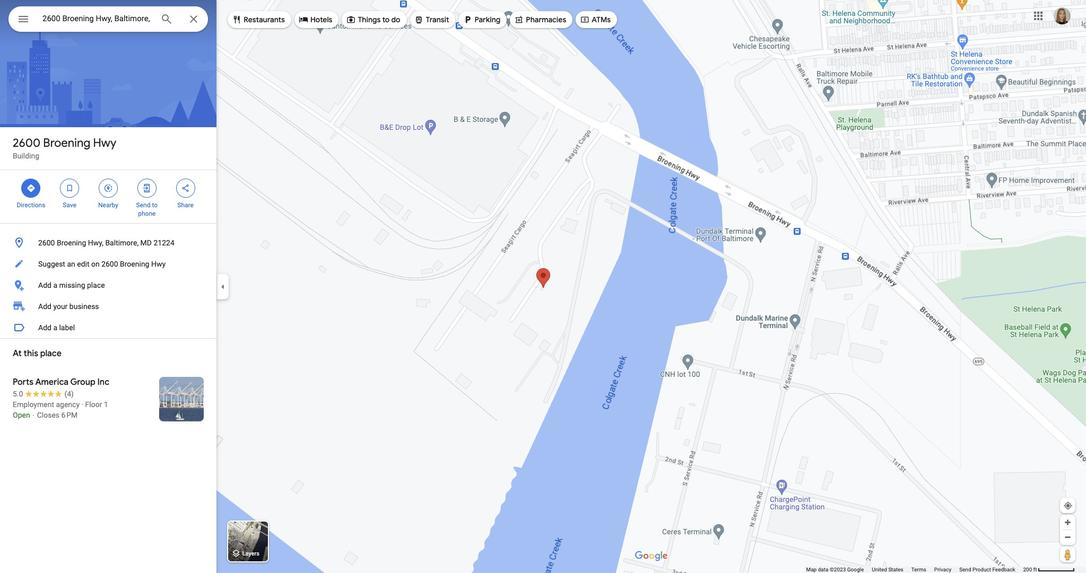 Task type: locate. For each thing, give the bounding box(es) containing it.
0 vertical spatial place
[[87, 281, 105, 290]]

200 ft
[[1024, 567, 1037, 573]]

label
[[59, 324, 75, 332]]

data
[[818, 567, 829, 573]]

broening for hwy,
[[57, 239, 86, 247]]

hwy down 21224
[[151, 260, 166, 269]]

footer
[[806, 567, 1024, 574]]

 restaurants
[[232, 14, 285, 25]]

send for send to phone
[[136, 202, 150, 209]]

broening up an
[[57, 239, 86, 247]]

2600 up the building
[[13, 136, 40, 151]]

united
[[872, 567, 887, 573]]


[[232, 14, 242, 25]]

business
[[69, 303, 99, 311]]

add down suggest
[[38, 281, 51, 290]]

2600 broening hwy, baltimore, md 21224
[[38, 239, 175, 247]]

your
[[53, 303, 68, 311]]

send inside button
[[960, 567, 972, 573]]

to inside  things to do
[[382, 15, 390, 24]]

phone
[[138, 210, 156, 218]]

add for add your business
[[38, 303, 51, 311]]

baltimore,
[[105, 239, 139, 247]]

this
[[24, 349, 38, 359]]

hwy
[[93, 136, 116, 151], [151, 260, 166, 269]]

0 vertical spatial to
[[382, 15, 390, 24]]


[[580, 14, 590, 25]]

suggest an edit on 2600 broening hwy button
[[0, 254, 217, 275]]

0 vertical spatial broening
[[43, 136, 90, 151]]

1 vertical spatial 2600
[[38, 239, 55, 247]]

add a label button
[[0, 317, 217, 339]]

to inside send to phone
[[152, 202, 158, 209]]

send inside send to phone
[[136, 202, 150, 209]]

0 vertical spatial 2600
[[13, 136, 40, 151]]

0 vertical spatial send
[[136, 202, 150, 209]]

1 vertical spatial a
[[53, 324, 57, 332]]

show street view coverage image
[[1061, 547, 1076, 563]]

a
[[53, 281, 57, 290], [53, 324, 57, 332]]

add a missing place
[[38, 281, 105, 290]]

collapse side panel image
[[217, 281, 229, 293]]

a for missing
[[53, 281, 57, 290]]

broening inside button
[[57, 239, 86, 247]]

1 vertical spatial to
[[152, 202, 158, 209]]

a inside button
[[53, 281, 57, 290]]


[[17, 12, 30, 27]]

inc
[[97, 377, 109, 388]]

0 horizontal spatial place
[[40, 349, 61, 359]]

1 horizontal spatial to
[[382, 15, 390, 24]]

transit
[[426, 15, 449, 24]]

place right this on the left of page
[[40, 349, 61, 359]]

 hotels
[[299, 14, 332, 25]]

add a missing place button
[[0, 275, 217, 296]]

to left 'do'
[[382, 15, 390, 24]]

0 vertical spatial hwy
[[93, 136, 116, 151]]

suggest
[[38, 260, 65, 269]]

2 vertical spatial broening
[[120, 260, 149, 269]]

google
[[848, 567, 864, 573]]

restaurants
[[244, 15, 285, 24]]

1 add from the top
[[38, 281, 51, 290]]

add inside 'link'
[[38, 303, 51, 311]]

0 vertical spatial a
[[53, 281, 57, 290]]

place down the on
[[87, 281, 105, 290]]

broening up 
[[43, 136, 90, 151]]

1 a from the top
[[53, 281, 57, 290]]

add inside button
[[38, 281, 51, 290]]

add left label
[[38, 324, 51, 332]]

send product feedback button
[[960, 567, 1016, 574]]

2600 for hwy
[[13, 136, 40, 151]]

send to phone
[[136, 202, 158, 218]]

footer inside google maps element
[[806, 567, 1024, 574]]

200 ft button
[[1024, 567, 1075, 573]]

1 horizontal spatial hwy
[[151, 260, 166, 269]]

1 vertical spatial add
[[38, 303, 51, 311]]

5.0
[[13, 390, 23, 399]]

 things to do
[[346, 14, 400, 25]]

0 horizontal spatial to
[[152, 202, 158, 209]]

add
[[38, 281, 51, 290], [38, 303, 51, 311], [38, 324, 51, 332]]

hwy up 
[[93, 136, 116, 151]]

0 horizontal spatial send
[[136, 202, 150, 209]]

2 a from the top
[[53, 324, 57, 332]]

add inside 'button'
[[38, 324, 51, 332]]

to up the phone
[[152, 202, 158, 209]]


[[463, 14, 472, 25]]


[[414, 14, 424, 25]]

on
[[91, 260, 100, 269]]

send
[[136, 202, 150, 209], [960, 567, 972, 573]]

1 horizontal spatial place
[[87, 281, 105, 290]]


[[299, 14, 308, 25]]

send left product on the bottom right
[[960, 567, 972, 573]]

add left "your"
[[38, 303, 51, 311]]

to
[[382, 15, 390, 24], [152, 202, 158, 209]]

3 add from the top
[[38, 324, 51, 332]]

a left label
[[53, 324, 57, 332]]

missing
[[59, 281, 85, 290]]

1 horizontal spatial send
[[960, 567, 972, 573]]

2 add from the top
[[38, 303, 51, 311]]

2600
[[13, 136, 40, 151], [38, 239, 55, 247], [101, 260, 118, 269]]

2600 up suggest
[[38, 239, 55, 247]]

hotels
[[310, 15, 332, 24]]

google maps element
[[0, 0, 1087, 574]]

1 vertical spatial send
[[960, 567, 972, 573]]

None field
[[42, 12, 152, 25]]

2600 Broening Hwy, Baltimore, MD 21224 field
[[8, 6, 208, 32]]

2 vertical spatial add
[[38, 324, 51, 332]]

2600 inside 2600 broening hwy building
[[13, 136, 40, 151]]

hwy inside button
[[151, 260, 166, 269]]

2600 right the on
[[101, 260, 118, 269]]

2 vertical spatial 2600
[[101, 260, 118, 269]]

a inside 'button'
[[53, 324, 57, 332]]

show your location image
[[1064, 502, 1073, 511]]

hwy inside 2600 broening hwy building
[[93, 136, 116, 151]]

5.0 stars 4 reviews image
[[13, 389, 74, 400]]

place
[[87, 281, 105, 290], [40, 349, 61, 359]]

0 vertical spatial add
[[38, 281, 51, 290]]

parking
[[475, 15, 501, 24]]

terms button
[[912, 567, 927, 574]]

broening down md
[[120, 260, 149, 269]]

a left the missing
[[53, 281, 57, 290]]

footer containing map data ©2023 google
[[806, 567, 1024, 574]]

2600 inside button
[[38, 239, 55, 247]]

at this place
[[13, 349, 61, 359]]

broening
[[43, 136, 90, 151], [57, 239, 86, 247], [120, 260, 149, 269]]

21224
[[154, 239, 175, 247]]

send up the phone
[[136, 202, 150, 209]]

1 vertical spatial broening
[[57, 239, 86, 247]]

0 horizontal spatial hwy
[[93, 136, 116, 151]]

1 vertical spatial hwy
[[151, 260, 166, 269]]

terms
[[912, 567, 927, 573]]

do
[[391, 15, 400, 24]]

agency
[[56, 401, 80, 409]]

employment
[[13, 401, 54, 409]]

broening inside 2600 broening hwy building
[[43, 136, 90, 151]]

ft
[[1034, 567, 1037, 573]]

6 pm
[[61, 411, 78, 420]]



Task type: vqa. For each thing, say whether or not it's contained in the screenshot.
Inviting & Modern - Garage/Kitchen/Family Friendly - 3B/2BA - 12 min SF/O icon
no



Task type: describe. For each thing, give the bounding box(es) containing it.
place inside button
[[87, 281, 105, 290]]

2600 broening hwy, baltimore, md 21224 button
[[0, 232, 217, 254]]

directions
[[17, 202, 45, 209]]

add for add a label
[[38, 324, 51, 332]]

md
[[140, 239, 152, 247]]

map data ©2023 google
[[806, 567, 864, 573]]


[[26, 183, 36, 194]]

add your business
[[38, 303, 99, 311]]

·
[[81, 401, 83, 409]]

ports
[[13, 377, 34, 388]]


[[181, 183, 190, 194]]

1
[[104, 401, 108, 409]]


[[103, 183, 113, 194]]

add a label
[[38, 324, 75, 332]]

closes
[[37, 411, 59, 420]]

 parking
[[463, 14, 501, 25]]

(4)
[[64, 390, 74, 399]]

suggest an edit on 2600 broening hwy
[[38, 260, 166, 269]]

 transit
[[414, 14, 449, 25]]

send for send product feedback
[[960, 567, 972, 573]]

share
[[177, 202, 194, 209]]

none field inside 2600 broening hwy, baltimore, md 21224 field
[[42, 12, 152, 25]]


[[142, 183, 152, 194]]

feedback
[[993, 567, 1016, 573]]

group
[[70, 377, 95, 388]]

200
[[1024, 567, 1033, 573]]

save
[[63, 202, 76, 209]]

states
[[889, 567, 904, 573]]

 atms
[[580, 14, 611, 25]]

at
[[13, 349, 22, 359]]

united states
[[872, 567, 904, 573]]

add for add a missing place
[[38, 281, 51, 290]]

 search field
[[8, 6, 208, 34]]

floor
[[85, 401, 102, 409]]

edit
[[77, 260, 89, 269]]

things
[[358, 15, 381, 24]]

pharmacies
[[526, 15, 566, 24]]

privacy
[[935, 567, 952, 573]]

⋅
[[32, 411, 35, 420]]

1 vertical spatial place
[[40, 349, 61, 359]]

add your business link
[[0, 296, 217, 317]]

2600 broening hwy building
[[13, 136, 116, 160]]

building
[[13, 152, 39, 160]]


[[514, 14, 524, 25]]

actions for 2600 broening hwy region
[[0, 170, 217, 223]]

product
[[973, 567, 992, 573]]

employment agency · floor 1 open ⋅ closes 6 pm
[[13, 401, 108, 420]]

map
[[806, 567, 817, 573]]

2600 for hwy,
[[38, 239, 55, 247]]

america
[[35, 377, 68, 388]]

2600 broening hwy main content
[[0, 0, 217, 574]]

open
[[13, 411, 30, 420]]

zoom in image
[[1064, 519, 1072, 527]]

united states button
[[872, 567, 904, 574]]

atms
[[592, 15, 611, 24]]

2600 inside button
[[101, 260, 118, 269]]

ports america group inc
[[13, 377, 109, 388]]

nearby
[[98, 202, 118, 209]]


[[65, 183, 74, 194]]

a for label
[[53, 324, 57, 332]]

broening for hwy
[[43, 136, 90, 151]]

 pharmacies
[[514, 14, 566, 25]]

hwy,
[[88, 239, 103, 247]]

zoom out image
[[1064, 534, 1072, 542]]

©2023
[[830, 567, 846, 573]]

broening inside button
[[120, 260, 149, 269]]

 button
[[8, 6, 38, 34]]

an
[[67, 260, 75, 269]]

google account: katherine seehafer  
(katherine.seehafer@adept.ai) image
[[1054, 7, 1071, 24]]

privacy button
[[935, 567, 952, 574]]

send product feedback
[[960, 567, 1016, 573]]


[[346, 14, 356, 25]]

layers
[[242, 551, 260, 558]]



